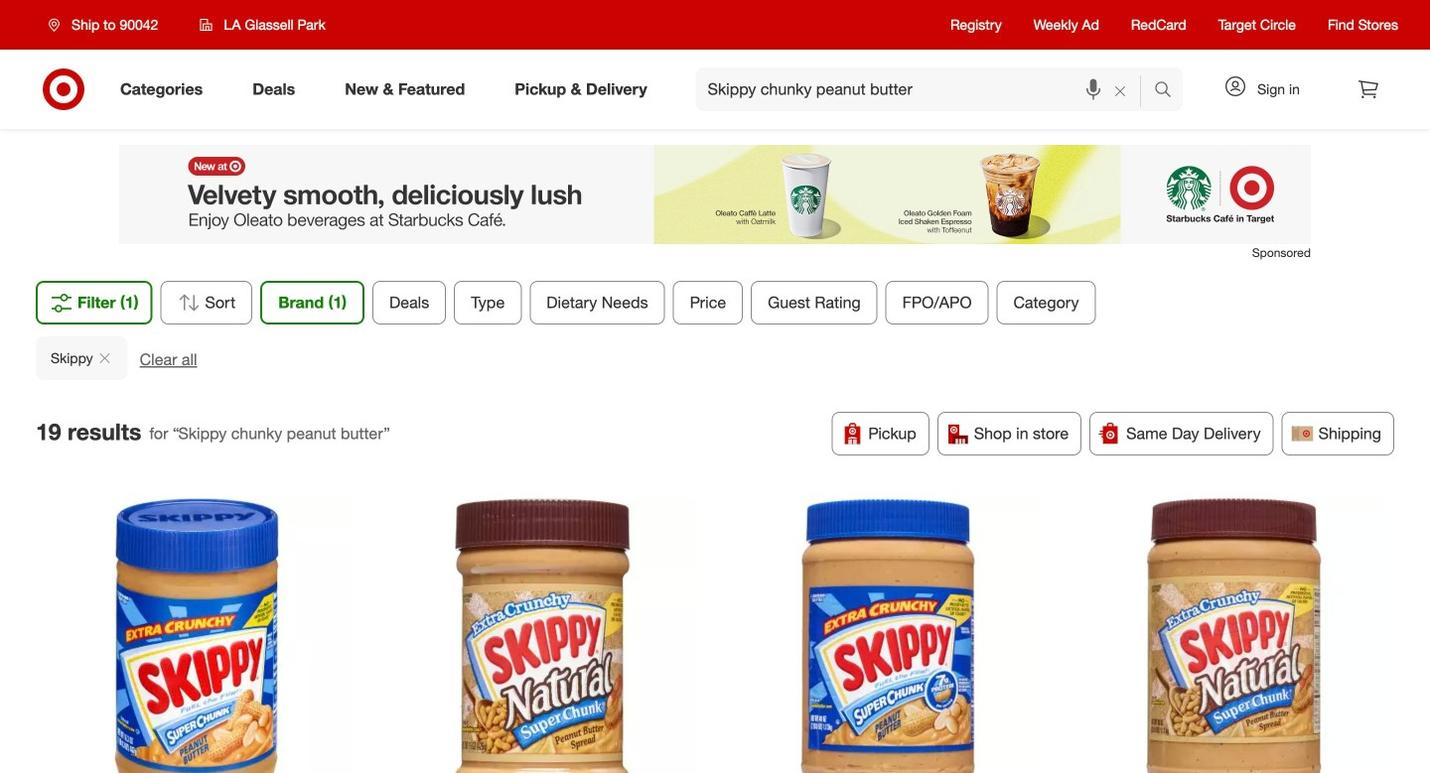 Task type: vqa. For each thing, say whether or not it's contained in the screenshot.
Skippy Natural Super Chunk Peanut Butter - 15oz IMAGE
yes



Task type: locate. For each thing, give the bounding box(es) containing it.
skippy natural chunky peanut butter - 40oz image
[[1080, 499, 1387, 774], [1080, 499, 1387, 774]]

skippy chunky peanut butter - 16.3oz image
[[43, 499, 350, 774], [43, 499, 350, 774]]

What can we help you find? suggestions appear below search field
[[696, 68, 1159, 111]]

skippy natural super chunk peanut butter - 15oz image
[[389, 499, 696, 774], [389, 499, 696, 774]]

skippy chunky peanut butter - 40oz image
[[734, 499, 1041, 774], [734, 499, 1041, 774]]



Task type: describe. For each thing, give the bounding box(es) containing it.
advertisement element
[[119, 145, 1311, 244]]



